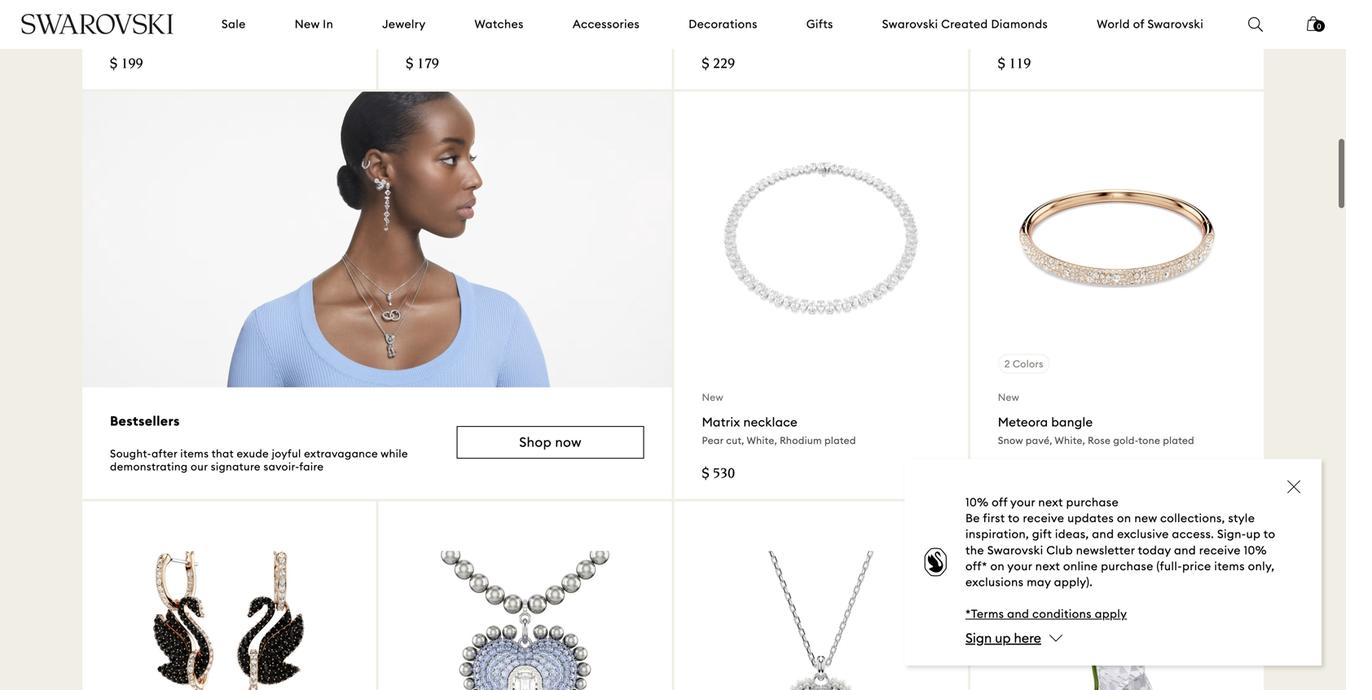 Task type: describe. For each thing, give the bounding box(es) containing it.
0 vertical spatial your
[[1010, 495, 1035, 510]]

pavé,
[[1026, 434, 1052, 447]]

swarovski created diamonds link
[[882, 16, 1048, 32]]

may
[[1027, 575, 1051, 590]]

1 vertical spatial next
[[1035, 559, 1060, 574]]

gold- inside hyperbola pendant heart, white, rose gold-tone plated
[[793, 24, 818, 37]]

drop
[[1049, 4, 1077, 20]]

tone inside meteora bangle snow pavé, white, rose gold-tone plated
[[1138, 434, 1160, 447]]

gold- for zodiac
[[482, 24, 509, 37]]

hyperbola
[[702, 4, 765, 20]]

shop now
[[519, 434, 582, 450]]

matrix necklace pear cut, white, rhodium plated
[[702, 415, 856, 447]]

sale
[[221, 17, 246, 31]]

created
[[941, 17, 988, 31]]

chroma drop earrings heart, red, gold-tone plated
[[998, 4, 1137, 37]]

demonstrating
[[110, 460, 188, 473]]

matrix
[[702, 415, 740, 430]]

0
[[1317, 22, 1321, 31]]

(full-
[[1156, 559, 1182, 574]]

world
[[1097, 17, 1130, 31]]

new inside "link"
[[295, 17, 320, 31]]

signature
[[211, 460, 261, 473]]

pendant inside chinese zodiac pendant dragon, yellow, gold-tone plated
[[501, 4, 552, 20]]

pendant inside hyperbola pendant heart, white, rose gold-tone plated
[[768, 4, 819, 20]]

new for matrix
[[702, 391, 723, 404]]

in
[[323, 17, 333, 31]]

*terms
[[966, 607, 1004, 621]]

heart, inside hyperbola pendant heart, white, rose gold-tone plated
[[702, 24, 732, 37]]

chinese zodiac pendant dragon, yellow, gold-tone plated
[[406, 4, 565, 37]]

our
[[191, 460, 208, 473]]

plated inside meteora bangle snow pavé, white, rose gold-tone plated
[[1163, 434, 1194, 447]]

rose inside hyperbola pendant heart, white, rose gold-tone plated
[[768, 24, 790, 37]]

search image image
[[1248, 17, 1263, 32]]

hyperbola pendant heart, white, rose gold-tone plated
[[702, 4, 874, 37]]

1 horizontal spatial to
[[1264, 527, 1275, 542]]

that
[[212, 447, 234, 461]]

sought-after items that exude joyful extravagance while demonstrating our signature savoir-faire
[[110, 447, 408, 473]]

tone for drop
[[1081, 24, 1103, 37]]

$ 199
[[110, 57, 143, 72]]

sign
[[966, 630, 992, 646]]

newsletter
[[1076, 543, 1135, 558]]

*terms and conditions apply link
[[966, 607, 1127, 621]]

red,
[[1031, 24, 1052, 37]]

gold- for drop
[[1054, 24, 1081, 37]]

0 horizontal spatial up
[[995, 630, 1011, 646]]

$ 119
[[998, 57, 1031, 72]]

items inside 10% off your next purchase be first to receive updates on new collections, style inspiration, gift ideas, and exclusive access. sign-up to the swarovski club newsletter today and receive 10% off* on your next online purchase (full-price items only, exclusions may apply).
[[1214, 559, 1245, 574]]

sale link
[[221, 16, 246, 32]]

new for meteora
[[998, 391, 1019, 404]]

1 vertical spatial 10%
[[1244, 543, 1267, 558]]

zodiac
[[457, 4, 498, 20]]

of
[[1133, 17, 1144, 31]]

new
[[1134, 511, 1157, 526]]

first
[[983, 511, 1005, 526]]

here
[[1014, 630, 1041, 646]]

up inside 10% off your next purchase be first to receive updates on new collections, style inspiration, gift ideas, and exclusive access. sign-up to the swarovski club newsletter today and receive 10% off* on your next online purchase (full-price items only, exclusions may apply).
[[1246, 527, 1261, 542]]

$ 530
[[702, 467, 735, 482]]

pear
[[702, 434, 724, 447]]

new in
[[295, 17, 333, 31]]

imber
[[110, 4, 144, 20]]

today
[[1138, 543, 1171, 558]]

2 vertical spatial and
[[1007, 607, 1029, 621]]

swarovski inside swarovski created diamonds link
[[882, 17, 938, 31]]

gold- inside meteora bangle snow pavé, white, rose gold-tone plated
[[1113, 434, 1138, 447]]

exclusions
[[966, 575, 1024, 590]]

10% off your next purchase be first to receive updates on new collections, style inspiration, gift ideas, and exclusive access. sign-up to the swarovski club newsletter today and receive 10% off* on your next online purchase (full-price items only, exclusions may apply).
[[966, 495, 1275, 590]]

club
[[1046, 543, 1073, 558]]

cut,
[[726, 434, 744, 447]]

exude
[[237, 447, 269, 461]]

shop now link
[[457, 426, 644, 459]]

decorations
[[689, 17, 757, 31]]

after
[[152, 447, 177, 461]]

exclusive
[[1117, 527, 1169, 542]]

earrings
[[1080, 4, 1129, 20]]

shop
[[519, 434, 552, 450]]

meteora bangle snow pavé, white, rose gold-tone plated
[[998, 415, 1194, 447]]

off
[[992, 495, 1008, 510]]

white, for meteora
[[1055, 434, 1085, 447]]

2 horizontal spatial and
[[1174, 543, 1196, 558]]

while
[[381, 447, 408, 461]]

necklace for imber
[[147, 4, 202, 20]]

price
[[1182, 559, 1211, 574]]

chroma
[[998, 4, 1046, 20]]

gifts
[[806, 17, 833, 31]]

now
[[555, 434, 582, 450]]

2 colors
[[1004, 358, 1043, 370]]

conditions
[[1032, 607, 1092, 621]]

inspiration,
[[966, 527, 1029, 542]]

1 vertical spatial purchase
[[1101, 559, 1153, 574]]

yellow,
[[447, 24, 479, 37]]

plated for chroma drop earrings
[[1106, 24, 1137, 37]]



Task type: vqa. For each thing, say whether or not it's contained in the screenshot.
the topmost items
yes



Task type: locate. For each thing, give the bounding box(es) containing it.
heart, down hyperbola
[[702, 24, 732, 37]]

1 horizontal spatial on
[[1117, 511, 1131, 526]]

plated down earrings
[[1106, 24, 1137, 37]]

tone inside hyperbola pendant heart, white, rose gold-tone plated
[[818, 24, 840, 37]]

10% up be
[[966, 495, 989, 510]]

gold-
[[482, 24, 509, 37], [1054, 24, 1081, 37]]

sign up here link
[[966, 630, 1041, 646]]

bangle
[[1051, 415, 1093, 430]]

purchase up updates
[[1066, 495, 1119, 510]]

1 vertical spatial receive
[[1199, 543, 1241, 558]]

1 heart, from the left
[[702, 24, 732, 37]]

purchase down newsletter
[[1101, 559, 1153, 574]]

1 vertical spatial your
[[1007, 559, 1032, 574]]

chinese
[[406, 4, 454, 20]]

rhodium
[[780, 434, 822, 447]]

$ 229
[[702, 57, 735, 72]]

0 vertical spatial 10%
[[966, 495, 989, 510]]

1 horizontal spatial gold-
[[1113, 434, 1138, 447]]

swarovski image
[[20, 14, 174, 34]]

and down access.
[[1174, 543, 1196, 558]]

2 pendant from the left
[[768, 4, 819, 20]]

plated inside chinese zodiac pendant dragon, yellow, gold-tone plated
[[533, 24, 565, 37]]

0 vertical spatial next
[[1038, 495, 1063, 510]]

decorations link
[[689, 16, 757, 32]]

white, down hyperbola
[[735, 24, 765, 37]]

0 horizontal spatial gold-
[[482, 24, 509, 37]]

1 horizontal spatial gold-
[[1054, 24, 1081, 37]]

1 horizontal spatial new
[[702, 391, 723, 404]]

heart, inside chroma drop earrings heart, red, gold-tone plated
[[998, 24, 1028, 37]]

0 horizontal spatial necklace
[[147, 4, 202, 20]]

items left that
[[180, 447, 209, 461]]

ideas,
[[1055, 527, 1089, 542]]

white, inside hyperbola pendant heart, white, rose gold-tone plated
[[735, 24, 765, 37]]

style
[[1228, 511, 1255, 526]]

0 vertical spatial necklace
[[147, 4, 202, 20]]

to
[[1008, 511, 1020, 526], [1264, 527, 1275, 542]]

world of swarovski
[[1097, 17, 1204, 31]]

1 vertical spatial to
[[1264, 527, 1275, 542]]

up down "style"
[[1246, 527, 1261, 542]]

swarovski left created
[[882, 17, 938, 31]]

plated inside "matrix necklace pear cut, white, rhodium plated"
[[824, 434, 856, 447]]

plated right gifts link
[[843, 24, 874, 37]]

swarovski created diamonds
[[882, 17, 1048, 31]]

swarovski inside world of swarovski link
[[1148, 17, 1204, 31]]

gifts link
[[806, 16, 833, 32]]

sign up here
[[966, 630, 1041, 646]]

*terms and conditions apply
[[966, 607, 1127, 621]]

bestsellers image
[[82, 91, 673, 386]]

gold-
[[793, 24, 818, 37], [1113, 434, 1138, 447]]

diamonds
[[991, 17, 1048, 31]]

1 horizontal spatial up
[[1246, 527, 1261, 542]]

0 horizontal spatial receive
[[1023, 511, 1064, 526]]

1 horizontal spatial items
[[1214, 559, 1245, 574]]

next up may
[[1035, 559, 1060, 574]]

1 vertical spatial up
[[995, 630, 1011, 646]]

10% up only,
[[1244, 543, 1267, 558]]

necklace right imber
[[147, 4, 202, 20]]

necklace up rhodium
[[743, 415, 798, 430]]

rose down bangle
[[1088, 434, 1111, 447]]

1 horizontal spatial heart,
[[998, 24, 1028, 37]]

updates
[[1067, 511, 1114, 526]]

on up exclusions
[[990, 559, 1005, 574]]

gold- down zodiac
[[482, 24, 509, 37]]

new up meteora
[[998, 391, 1019, 404]]

rose left gifts link
[[768, 24, 790, 37]]

1 horizontal spatial necklace
[[743, 415, 798, 430]]

savoir-
[[263, 460, 299, 473]]

2 heart, from the left
[[998, 24, 1028, 37]]

plated up the collections,
[[1163, 434, 1194, 447]]

up right sign
[[995, 630, 1011, 646]]

plated right rhodium
[[824, 434, 856, 447]]

1 horizontal spatial swarovski
[[987, 543, 1043, 558]]

sign-
[[1217, 527, 1246, 542]]

faire
[[299, 460, 324, 473]]

accessories
[[573, 17, 640, 31]]

0 vertical spatial and
[[1092, 527, 1114, 542]]

1 vertical spatial items
[[1214, 559, 1245, 574]]

necklace for matrix
[[743, 415, 798, 430]]

white, right cut,
[[747, 434, 777, 447]]

watches link
[[475, 16, 524, 32]]

tone inside chroma drop earrings heart, red, gold-tone plated
[[1081, 24, 1103, 37]]

plated for chinese zodiac pendant
[[533, 24, 565, 37]]

gold- inside chroma drop earrings heart, red, gold-tone plated
[[1054, 24, 1081, 37]]

0 horizontal spatial items
[[180, 447, 209, 461]]

1 horizontal spatial and
[[1092, 527, 1114, 542]]

tone
[[509, 24, 530, 37], [818, 24, 840, 37], [1081, 24, 1103, 37], [1138, 434, 1160, 447]]

the
[[966, 543, 984, 558]]

to right first on the right of the page
[[1008, 511, 1020, 526]]

0 horizontal spatial swarovski
[[882, 17, 938, 31]]

1 vertical spatial on
[[990, 559, 1005, 574]]

and
[[1092, 527, 1114, 542], [1174, 543, 1196, 558], [1007, 607, 1029, 621]]

tone inside chinese zodiac pendant dragon, yellow, gold-tone plated
[[509, 24, 530, 37]]

tone for zodiac
[[509, 24, 530, 37]]

new up matrix
[[702, 391, 723, 404]]

access.
[[1172, 527, 1214, 542]]

and up newsletter
[[1092, 527, 1114, 542]]

world of swarovski link
[[1097, 16, 1204, 32]]

0 horizontal spatial to
[[1008, 511, 1020, 526]]

off*
[[966, 559, 987, 574]]

0 vertical spatial up
[[1246, 527, 1261, 542]]

0 horizontal spatial pendant
[[501, 4, 552, 20]]

joyful
[[272, 447, 301, 461]]

0 vertical spatial receive
[[1023, 511, 1064, 526]]

pendant right hyperbola
[[768, 4, 819, 20]]

rose
[[768, 24, 790, 37], [1088, 434, 1111, 447]]

1 vertical spatial necklace
[[743, 415, 798, 430]]

on
[[1117, 511, 1131, 526], [990, 559, 1005, 574]]

0 vertical spatial items
[[180, 447, 209, 461]]

1 horizontal spatial pendant
[[768, 4, 819, 20]]

1 gold- from the left
[[482, 24, 509, 37]]

up
[[1246, 527, 1261, 542], [995, 630, 1011, 646]]

bestsellers
[[110, 413, 180, 429]]

rose inside meteora bangle snow pavé, white, rose gold-tone plated
[[1088, 434, 1111, 447]]

0 horizontal spatial and
[[1007, 607, 1029, 621]]

2 gold- from the left
[[1054, 24, 1081, 37]]

0 horizontal spatial on
[[990, 559, 1005, 574]]

swarovski right of
[[1148, 17, 1204, 31]]

apply
[[1095, 607, 1127, 621]]

2 horizontal spatial new
[[998, 391, 1019, 404]]

0 vertical spatial purchase
[[1066, 495, 1119, 510]]

0 vertical spatial rose
[[768, 24, 790, 37]]

receive
[[1023, 511, 1064, 526], [1199, 543, 1241, 558]]

plated inside chroma drop earrings heart, red, gold-tone plated
[[1106, 24, 1137, 37]]

1 pendant from the left
[[501, 4, 552, 20]]

necklace
[[147, 4, 202, 20], [743, 415, 798, 430]]

plated
[[533, 24, 565, 37], [843, 24, 874, 37], [1106, 24, 1137, 37], [824, 434, 856, 447], [1163, 434, 1194, 447]]

receive up gift
[[1023, 511, 1064, 526]]

cart-mobile image image
[[1307, 16, 1320, 31]]

white,
[[735, 24, 765, 37], [747, 434, 777, 447], [1055, 434, 1085, 447]]

gold- down drop
[[1054, 24, 1081, 37]]

and up the here
[[1007, 607, 1029, 621]]

white, for matrix
[[747, 434, 777, 447]]

gift
[[1032, 527, 1052, 542]]

receive down 'sign-'
[[1199, 543, 1241, 558]]

plated right watches link
[[533, 24, 565, 37]]

sought-
[[110, 447, 152, 461]]

white, inside meteora bangle snow pavé, white, rose gold-tone plated
[[1055, 434, 1085, 447]]

2 horizontal spatial swarovski
[[1148, 17, 1204, 31]]

on left new
[[1117, 511, 1131, 526]]

10%
[[966, 495, 989, 510], [1244, 543, 1267, 558]]

white, inside "matrix necklace pear cut, white, rhodium plated"
[[747, 434, 777, 447]]

0 vertical spatial on
[[1117, 511, 1131, 526]]

swarovski
[[882, 17, 938, 31], [1148, 17, 1204, 31], [987, 543, 1043, 558]]

items left only,
[[1214, 559, 1245, 574]]

0 horizontal spatial new
[[295, 17, 320, 31]]

dragon,
[[406, 24, 444, 37]]

0 vertical spatial gold-
[[793, 24, 818, 37]]

purchase
[[1066, 495, 1119, 510], [1101, 559, 1153, 574]]

0 vertical spatial to
[[1008, 511, 1020, 526]]

jewelry
[[382, 17, 426, 31]]

gold- inside chinese zodiac pendant dragon, yellow, gold-tone plated
[[482, 24, 509, 37]]

imber necklace
[[110, 4, 202, 20]]

items inside sought-after items that exude joyful extravagance while demonstrating our signature savoir-faire
[[180, 447, 209, 461]]

to up only,
[[1264, 527, 1275, 542]]

next up gift
[[1038, 495, 1063, 510]]

0 horizontal spatial heart,
[[702, 24, 732, 37]]

new in link
[[295, 16, 333, 32]]

swarovski down the inspiration,
[[987, 543, 1043, 558]]

heart, down chroma
[[998, 24, 1028, 37]]

0 link
[[1307, 15, 1325, 42]]

white, down bangle
[[1055, 434, 1085, 447]]

1 vertical spatial gold-
[[1113, 434, 1138, 447]]

meteora
[[998, 415, 1048, 430]]

0 horizontal spatial rose
[[768, 24, 790, 37]]

necklace inside "matrix necklace pear cut, white, rhodium plated"
[[743, 415, 798, 430]]

new left in
[[295, 17, 320, 31]]

pendant
[[501, 4, 552, 20], [768, 4, 819, 20]]

your right off
[[1010, 495, 1035, 510]]

online
[[1063, 559, 1098, 574]]

your up may
[[1007, 559, 1032, 574]]

1 vertical spatial rose
[[1088, 434, 1111, 447]]

1 horizontal spatial rose
[[1088, 434, 1111, 447]]

0 horizontal spatial gold-
[[793, 24, 818, 37]]

apply).
[[1054, 575, 1093, 590]]

watches
[[475, 17, 524, 31]]

0 horizontal spatial 10%
[[966, 495, 989, 510]]

plated inside hyperbola pendant heart, white, rose gold-tone plated
[[843, 24, 874, 37]]

tone for pendant
[[818, 24, 840, 37]]

1 horizontal spatial receive
[[1199, 543, 1241, 558]]

$ 179
[[406, 57, 439, 72]]

jewelry link
[[382, 16, 426, 32]]

1 horizontal spatial 10%
[[1244, 543, 1267, 558]]

items
[[180, 447, 209, 461], [1214, 559, 1245, 574]]

swarovski inside 10% off your next purchase be first to receive updates on new collections, style inspiration, gift ideas, and exclusive access. sign-up to the swarovski club newsletter today and receive 10% off* on your next online purchase (full-price items only, exclusions may apply).
[[987, 543, 1043, 558]]

snow
[[998, 434, 1023, 447]]

1 vertical spatial and
[[1174, 543, 1196, 558]]

pendant right zodiac
[[501, 4, 552, 20]]

only,
[[1248, 559, 1275, 574]]

plated for hyperbola pendant
[[843, 24, 874, 37]]

extravagance
[[304, 447, 378, 461]]



